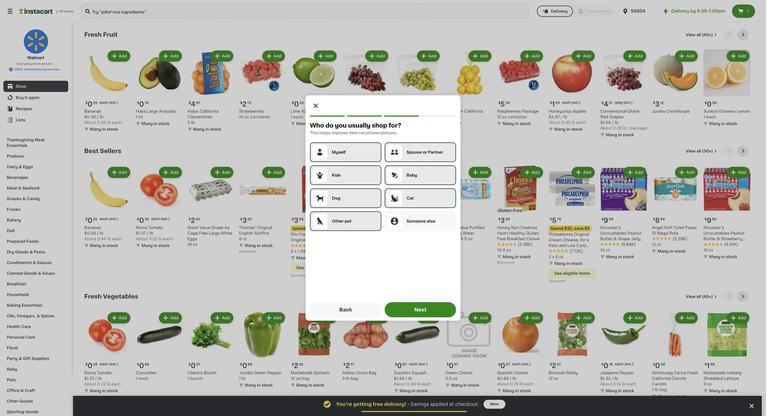 Task type: vqa. For each thing, say whether or not it's contained in the screenshot.
86
yes



Task type: locate. For each thing, give the bounding box(es) containing it.
meat & seafood
[[7, 186, 39, 190]]

1 inside sunkist growers lemon 1 each
[[703, 115, 705, 119]]

0 vertical spatial $0.28 each (estimated) element
[[136, 215, 183, 225]]

lettuce
[[724, 377, 739, 381]]

2 $ 0 25 from the top
[[85, 217, 97, 224]]

breakfast link
[[3, 279, 68, 290]]

california inside halos california clementines 3 lb
[[200, 109, 219, 113]]

towels
[[355, 232, 368, 235]]

$ 0 74
[[137, 101, 149, 107]]

tomato for the rightmost $0.28 each (estimated) element
[[148, 226, 163, 230]]

10.8
[[497, 248, 505, 252]]

51
[[609, 101, 612, 105]]

12 inside raspberries package 12 oz container
[[497, 115, 501, 119]]

0 vertical spatial roma tomato $1.27 / lb about 0.22 lb each
[[136, 226, 173, 241]]

1 horizontal spatial california
[[464, 109, 483, 113]]

10 down jam
[[703, 248, 708, 252]]

1 horizontal spatial onions
[[514, 372, 528, 376]]

1 horizontal spatial items
[[579, 272, 590, 276]]

0 horizontal spatial 68
[[145, 363, 149, 367]]

16
[[239, 115, 243, 119]]

1 horizontal spatial $1.27
[[136, 232, 146, 235]]

1 horizontal spatial $ 2 57
[[550, 363, 561, 370]]

1 96 from the left
[[609, 218, 613, 221]]

package
[[370, 126, 387, 130], [424, 126, 441, 130], [630, 126, 647, 130]]

each (est.) inside '$0.67 each (estimated)' element
[[512, 363, 531, 367]]

oils, vinegars, & spices link
[[3, 311, 68, 322]]

$ inside $ 0 87
[[395, 363, 397, 367]]

(40+)
[[702, 33, 713, 37], [702, 295, 713, 299]]

1 butter from the left
[[600, 237, 613, 241]]

bag down 'yellow'
[[351, 377, 358, 381]]

muffins
[[254, 232, 269, 235]]

1 vertical spatial x
[[294, 250, 297, 253]]

sponsored badge image
[[239, 250, 256, 253], [497, 261, 514, 265], [291, 274, 308, 278], [549, 280, 566, 283]]

each (est.) for the bottommost $0.28 each (estimated) element
[[100, 363, 118, 367]]

all
[[59, 10, 63, 13]]

1 pepper from the left
[[267, 372, 281, 376]]

1 save from the left
[[574, 227, 584, 231]]

(30+)
[[702, 149, 713, 153]]

1 horizontal spatial breakfast
[[507, 237, 526, 241]]

& left candy
[[22, 197, 26, 201]]

2 bananas $0.58 / lb about 0.44 lb each from the top
[[84, 226, 122, 241]]

ct for smucker's uncrustables peanut butter & grape jelly sandwich
[[606, 248, 610, 252]]

value for cage
[[200, 226, 210, 230]]

care down vinegars,
[[21, 325, 31, 329]]

eggs down 'cage' at the bottom
[[187, 237, 197, 241]]

vinegars,
[[17, 314, 36, 318]]

2 bananas from the top
[[84, 226, 101, 230]]

1 view from the top
[[686, 33, 696, 37]]

red inside "sun harvest seedless red grapes $2.18 / lb about 2.4 lb / package"
[[342, 115, 350, 119]]

2 sandwich from the left
[[713, 243, 732, 247]]

18 inside great value grade aa cage free large white eggs 18 oz
[[187, 243, 192, 247]]

(est.) inside $0.87 each (estimated) element
[[418, 363, 428, 367]]

0 horizontal spatial delivery
[[551, 9, 568, 13]]

grapes
[[426, 109, 440, 113], [351, 115, 366, 119], [609, 115, 624, 119]]

2 $5 from the left
[[327, 227, 332, 231]]

1 $ 9 96 from the left
[[601, 217, 613, 224]]

0 horizontal spatial roma
[[84, 372, 96, 376]]

1 $0.58 from the top
[[84, 115, 96, 119]]

0 vertical spatial $ 0 25
[[85, 101, 97, 107]]

$1.24 each (estimated) element
[[549, 99, 596, 109]]

oils, vinegars, & spices
[[7, 314, 55, 318]]

0 vertical spatial 18
[[187, 243, 192, 247]]

white
[[221, 232, 232, 235]]

essentials down thanksgiving
[[7, 144, 27, 148]]

bananas for 4
[[84, 109, 101, 113]]

68 for jumbo green pepper
[[248, 363, 252, 367]]

in
[[154, 122, 157, 126], [309, 122, 312, 126], [515, 122, 519, 126], [721, 122, 725, 126], [102, 127, 106, 131], [205, 127, 209, 131], [567, 127, 570, 131], [360, 133, 364, 137], [618, 133, 622, 137], [102, 244, 106, 248], [154, 244, 157, 248], [257, 244, 261, 248], [670, 249, 673, 253], [618, 255, 622, 259], [515, 255, 519, 259], [721, 255, 725, 259], [309, 256, 312, 260], [567, 262, 570, 266], [257, 384, 261, 388], [463, 384, 467, 388], [309, 384, 312, 388], [102, 390, 106, 393], [412, 390, 415, 393], [618, 390, 622, 393], [515, 390, 519, 393], [721, 390, 725, 393], [670, 395, 673, 399]]

1 horizontal spatial seedless
[[407, 109, 425, 113]]

main content containing 0
[[73, 22, 762, 417]]

72 up strawberries
[[247, 101, 251, 105]]

0 horizontal spatial value
[[200, 226, 210, 230]]

delivery button
[[537, 6, 573, 17]]

0 vertical spatial bananas $0.58 / lb about 0.44 lb each
[[84, 109, 122, 125]]

uncrustables inside the smucker's uncrustables peanut butter & grape jelly sandwich
[[600, 232, 626, 235]]

each (est.) for $0.25 each (estimated) element for 4
[[100, 101, 118, 104]]

great value purified drinking water 40 x 16.9 fl oz
[[445, 226, 485, 241]]

ct down hass
[[138, 115, 143, 119]]

$0.28 each (estimated) element
[[136, 215, 183, 225], [84, 361, 131, 371]]

1 horizontal spatial 42
[[301, 109, 306, 113]]

2 x 8 oz
[[549, 255, 564, 259]]

ct
[[138, 115, 143, 119], [243, 237, 247, 241], [657, 243, 661, 247], [606, 248, 610, 252], [709, 248, 713, 252]]

marketside iceberg shredded lettuce 8 oz
[[703, 372, 742, 387]]

goods for other
[[19, 400, 33, 404]]

lists link
[[3, 115, 68, 126]]

1 horizontal spatial green
[[394, 109, 406, 113]]

honeycrisp
[[549, 109, 572, 113]]

1 vertical spatial free
[[199, 232, 208, 235]]

1 horizontal spatial butter
[[703, 237, 716, 241]]

2 (40+) from the top
[[702, 295, 713, 299]]

3 down halos
[[187, 121, 190, 125]]

original for muffins
[[257, 226, 272, 230]]

seedless up the shop
[[367, 109, 385, 113]]

0 horizontal spatial other
[[7, 400, 19, 404]]

1 9 from the left
[[604, 217, 608, 224]]

2 4 from the left
[[604, 101, 608, 107]]

1 vertical spatial jumbo
[[239, 372, 253, 376]]

0 vertical spatial free
[[513, 209, 522, 213]]

sandwich inside smucker's uncrustables peanut butter & strawberry jam sandwich
[[713, 243, 732, 247]]

$5
[[585, 227, 590, 231], [327, 227, 332, 231]]

2 marketside from the left
[[703, 372, 725, 376]]

2 0.44 from the top
[[97, 237, 106, 241]]

sunkist
[[703, 109, 718, 113]]

1 horizontal spatial grapes
[[426, 109, 440, 113]]

1 package from the left
[[370, 126, 387, 130]]

health
[[7, 325, 20, 329]]

california down grimmway
[[652, 377, 671, 381]]

product group
[[84, 49, 131, 133], [136, 49, 183, 128], [187, 49, 235, 133], [239, 49, 286, 120], [291, 49, 338, 128], [342, 49, 389, 139], [394, 49, 441, 139], [445, 49, 493, 125], [497, 49, 544, 128], [549, 49, 596, 133], [600, 49, 647, 139], [652, 49, 699, 114], [703, 49, 751, 128], [84, 166, 131, 250], [136, 166, 183, 250], [187, 166, 235, 248], [239, 166, 286, 255], [291, 166, 338, 279], [342, 166, 389, 255], [394, 166, 441, 250], [445, 166, 493, 242], [497, 166, 544, 266], [549, 166, 596, 285], [600, 166, 647, 261], [652, 166, 699, 255], [703, 166, 751, 261], [84, 312, 131, 395], [136, 312, 183, 382], [187, 312, 235, 382], [239, 312, 286, 390], [291, 312, 338, 390], [342, 312, 389, 382], [394, 312, 441, 395], [445, 312, 493, 390], [497, 312, 544, 395], [549, 312, 596, 382], [600, 312, 647, 395], [652, 312, 699, 401], [703, 312, 751, 395]]

bag down $ 2 28
[[302, 377, 309, 381]]

1 horizontal spatial 10
[[600, 248, 605, 252]]

3 for $ 3 68
[[500, 217, 505, 224]]

18 down 'cage' at the bottom
[[187, 243, 192, 247]]

18 up jalapeno
[[609, 363, 613, 367]]

$0.58 for 4
[[84, 115, 96, 119]]

1 $0.25 each (estimated) element from the top
[[84, 99, 131, 109]]

68 down gluten-free
[[505, 218, 510, 221]]

delivery
[[671, 9, 689, 13], [551, 9, 568, 13]]

0 vertical spatial item carousel region
[[84, 29, 751, 141]]

oz down $ 2 28
[[296, 377, 301, 381]]

1 value from the left
[[200, 226, 210, 230]]

delivery inside button
[[551, 9, 568, 13]]

2 $ 9 96 from the left
[[705, 217, 717, 224]]

1 horizontal spatial 57
[[557, 363, 561, 367]]

ct down the smucker's uncrustables peanut butter & grape jelly sandwich
[[606, 248, 610, 252]]

0 horizontal spatial 9
[[604, 217, 608, 224]]

0 horizontal spatial x
[[294, 250, 297, 253]]

oz right '1.48'
[[307, 250, 311, 253]]

72 up 'beef'
[[402, 218, 406, 221]]

2 package from the left
[[424, 126, 441, 130]]

california down the $3.92 element
[[464, 109, 483, 113]]

2 57 from the left
[[557, 363, 561, 367]]

original up muffins
[[257, 226, 272, 230]]

$ 9 96 for smucker's uncrustables peanut butter & strawberry jam sandwich
[[705, 217, 717, 224]]

98 inside $ 1 98
[[710, 363, 715, 367]]

healthy
[[509, 232, 525, 235]]

1 $ 0 25 from the top
[[85, 101, 97, 107]]

large inside great value grade aa cage free large white eggs 18 oz
[[209, 232, 220, 235]]

$1.98 for grapes
[[600, 121, 611, 125]]

bag right onion
[[369, 372, 376, 376]]

x inside "great value purified drinking water 40 x 16.9 fl oz"
[[452, 237, 454, 241]]

1 4 from the left
[[191, 101, 195, 107]]

1 horizontal spatial 18
[[609, 363, 613, 367]]

seedless
[[367, 109, 385, 113], [407, 109, 425, 113]]

iceberg
[[726, 372, 742, 376]]

57 up broccoli
[[557, 363, 561, 367]]

2 horizontal spatial 10
[[703, 248, 708, 252]]

jumbo for jumbo green pepper 1 lb
[[239, 372, 253, 376]]

x down lifestyle
[[552, 255, 554, 259]]

1 0.44 from the top
[[97, 121, 106, 125]]

1 $ 2 57 from the left
[[343, 363, 355, 370]]

0 horizontal spatial jumbo
[[239, 372, 253, 376]]

butter left grape
[[600, 237, 613, 241]]

1 horizontal spatial save
[[574, 227, 584, 231]]

3 package from the left
[[630, 126, 647, 130]]

red down 'sun' at the left of page
[[342, 115, 350, 119]]

see down 2 x 8 oz
[[554, 272, 562, 276]]

0.22
[[149, 237, 158, 241], [97, 383, 106, 387]]

add your shopping preferences element
[[306, 95, 461, 321]]

0 horizontal spatial see eligible items
[[296, 266, 332, 270]]

57 for broccoli
[[557, 363, 561, 367]]

x right 40
[[452, 237, 454, 241]]

2 horizontal spatial 68
[[505, 218, 510, 221]]

essentials inside "baking essentials" link
[[22, 304, 42, 308]]

x left '1.48'
[[294, 250, 297, 253]]

1 item carousel region from the top
[[84, 29, 751, 141]]

1 horizontal spatial 68
[[248, 363, 252, 367]]

2 up 'yellow'
[[346, 363, 350, 370]]

sponsored badge image down 2 x 8 oz
[[549, 280, 566, 283]]

or
[[423, 151, 427, 154]]

onions for green
[[459, 372, 473, 376]]

1 marketside from the left
[[291, 372, 313, 376]]

great up 'cage' at the bottom
[[187, 226, 199, 230]]

10 ct down the smucker's uncrustables peanut butter & grape jelly sandwich
[[600, 248, 610, 252]]

1 great from the left
[[187, 226, 199, 230]]

spouse or partner
[[407, 151, 443, 154]]

see eligible items for 5
[[554, 272, 590, 276]]

foods
[[26, 240, 39, 244]]

1 horizontal spatial see eligible items button
[[549, 269, 596, 278]]

sporting
[[7, 411, 24, 414]]

oz inside broccoli wokly 12 oz
[[554, 377, 558, 381]]

$ inside $ 5 76
[[550, 218, 552, 221]]

2 value from the left
[[458, 226, 468, 230]]

1 10 ct from the left
[[600, 248, 610, 252]]

cantaloupe
[[667, 109, 690, 113]]

peanut up strawberry
[[731, 232, 745, 235]]

each (est.) for $0.18 each (estimated) element
[[615, 363, 634, 367]]

0 horizontal spatial large
[[147, 109, 158, 113]]

$ inside $ 4 51
[[601, 101, 604, 105]]

1 $ 0 68 from the left
[[137, 363, 149, 370]]

2 pepper from the left
[[619, 372, 634, 376]]

goods down condiments & sauces
[[24, 272, 37, 276]]

bakery
[[7, 218, 21, 222]]

2 9 from the left
[[707, 217, 711, 224]]

1 $5 from the left
[[585, 227, 590, 231]]

1 vertical spatial 18
[[609, 363, 613, 367]]

onions inside green onions 5.5 oz
[[459, 372, 473, 376]]

prepared
[[7, 240, 25, 244]]

2 horizontal spatial grapes
[[609, 115, 624, 119]]

eligible for 5
[[563, 272, 578, 276]]

1 $ 0 97 from the left
[[189, 363, 200, 370]]

0 vertical spatial 72
[[247, 101, 251, 105]]

smucker's up jam
[[703, 226, 724, 230]]

2 peanut from the left
[[731, 232, 745, 235]]

pepper inside the jumbo green pepper 1 lb
[[267, 372, 281, 376]]

view for 0
[[686, 33, 696, 37]]

None search field
[[80, 3, 529, 19]]

globe
[[627, 109, 639, 113]]

1 all from the top
[[696, 33, 701, 37]]

sandwich for strawberry
[[713, 243, 732, 247]]

67
[[506, 363, 510, 367]]

smucker's up grape
[[600, 226, 621, 230]]

1 red from the left
[[342, 115, 350, 119]]

97 inside $ 4 97
[[196, 101, 200, 105]]

2 vertical spatial free
[[497, 237, 506, 241]]

see for 3
[[296, 266, 304, 270]]

large down grade
[[209, 232, 220, 235]]

$ inside $ 22 bounty select-a-size paper towels
[[343, 218, 346, 221]]

view all (40+) for 1
[[686, 295, 713, 299]]

$5 for 5
[[585, 227, 590, 231]]

checkout.
[[455, 403, 479, 407]]

instacart logo image
[[19, 8, 53, 15]]

$0.25 each (estimated) element for 2
[[84, 215, 131, 225]]

items for 5
[[579, 272, 590, 276]]

product group containing 22
[[342, 166, 389, 255]]

fresh inside ritz fresh stacks original crackers
[[299, 233, 310, 237]]

12 for package
[[497, 115, 501, 119]]

0 horizontal spatial 28
[[93, 363, 97, 367]]

1 horizontal spatial uncrustables
[[703, 232, 730, 235]]

delivery!
[[384, 403, 406, 407]]

peanut inside smucker's uncrustables peanut butter & strawberry jam sandwich
[[731, 232, 745, 235]]

oz down 'cage' at the bottom
[[193, 243, 197, 247]]

1 horizontal spatial eligible
[[563, 272, 578, 276]]

1 98 from the left
[[661, 363, 665, 367]]

9 for smucker's uncrustables peanut butter & grape jelly sandwich
[[604, 217, 608, 224]]

$ 2 72
[[240, 101, 251, 107]]

1 bananas from the top
[[84, 109, 101, 113]]

1 vertical spatial 0.44
[[97, 237, 106, 241]]

spend $32, save $5
[[550, 227, 590, 231]]

1 $1.98 from the left
[[394, 121, 405, 125]]

a
[[586, 238, 589, 242]]

2 up broccoli
[[552, 363, 556, 370]]

2 for strawberries
[[242, 101, 247, 107]]

72 for 2
[[247, 101, 251, 105]]

package inside conventional globe red grapes $1.98 / lb about 2.28 lb / package
[[630, 126, 647, 130]]

2 view all (40+) button from the top
[[684, 291, 719, 303]]

onions inside the spanish onions $0.88 / lb about 0.76 lb each
[[514, 372, 528, 376]]

1 view all (40+) from the top
[[686, 33, 713, 37]]

bananas for 2
[[84, 226, 101, 230]]

25 for 2
[[93, 218, 97, 221]]

satisfaction
[[24, 68, 42, 71]]

0 horizontal spatial original
[[257, 226, 272, 230]]

98 up grimmway
[[661, 363, 665, 367]]

spend
[[550, 227, 563, 231], [292, 227, 305, 231]]

uncrustables up grape
[[600, 232, 626, 235]]

1 (40+) from the top
[[702, 33, 713, 37]]

save for 3
[[316, 227, 326, 231]]

roma tomato $1.27 / lb about 0.22 lb each for the bottommost $0.28 each (estimated) element
[[84, 372, 121, 387]]

oz down raspberries
[[502, 115, 507, 119]]

97 up halos
[[196, 101, 200, 105]]

5 for $ 5 34
[[500, 101, 505, 107]]

spend up ritz
[[292, 227, 305, 231]]

package for green seedless grapes bag $1.98 / lb about 2.43 lb / package
[[424, 126, 441, 130]]

57 up 'yellow'
[[350, 363, 355, 367]]

smucker's inside the smucker's uncrustables peanut butter & grape jelly sandwich
[[600, 226, 621, 230]]

$ inside $ 1 98
[[705, 363, 707, 367]]

0 horizontal spatial great
[[187, 226, 199, 230]]

everyday
[[17, 62, 32, 65]]

2 98 from the left
[[710, 363, 715, 367]]

by
[[690, 9, 696, 13]]

value inside "great value purified drinking water 40 x 16.9 fl oz"
[[458, 226, 468, 230]]

1 vertical spatial eligible
[[563, 272, 578, 276]]

0 horizontal spatial $ 0 68
[[137, 363, 149, 370]]

2 $1.98 from the left
[[600, 121, 611, 125]]

bananas $0.58 / lb about 0.44 lb each for 4
[[84, 109, 122, 125]]

main content
[[73, 22, 762, 417]]

2 horizontal spatial california
[[652, 377, 671, 381]]

fresh right farms
[[687, 372, 698, 376]]

$ 2 42
[[189, 217, 200, 224]]

/
[[97, 115, 99, 119], [561, 115, 562, 119], [354, 121, 355, 125], [406, 121, 407, 125], [612, 121, 614, 125], [367, 126, 369, 130], [421, 126, 423, 130], [628, 126, 629, 130], [97, 232, 99, 235], [147, 232, 149, 235], [95, 377, 97, 381], [406, 377, 407, 381], [612, 377, 613, 381], [510, 377, 512, 381]]

package inside "sun harvest seedless red grapes $2.18 / lb about 2.4 lb / package"
[[370, 126, 387, 130]]

72 inside $ 5 72
[[402, 218, 406, 221]]

thanksgiving meal essentials link
[[3, 135, 68, 151]]

package down globe
[[630, 126, 647, 130]]

0 horizontal spatial $5
[[327, 227, 332, 231]]

other left pet
[[332, 220, 344, 224]]

2 vertical spatial x
[[552, 255, 554, 259]]

2 96 from the left
[[712, 218, 717, 221]]

2 uncrustables from the left
[[703, 232, 730, 235]]

$5 right $20,
[[327, 227, 332, 231]]

96
[[609, 218, 613, 221], [712, 218, 717, 221]]

bounty
[[342, 226, 357, 230]]

oz right 5.5
[[453, 377, 457, 381]]

sandwich down strawberry
[[713, 243, 732, 247]]

1 horizontal spatial other
[[332, 220, 344, 224]]

each inside 'honeycrisp apples $2.87 / lb about 0.43 lb each'
[[576, 121, 586, 125]]

2 onions from the left
[[514, 372, 528, 376]]

1 vertical spatial see
[[554, 272, 562, 276]]

10 ct down jam
[[703, 248, 713, 252]]

0 vertical spatial jumbo
[[652, 109, 666, 113]]

1 vertical spatial bananas
[[84, 226, 101, 230]]

2 $0.58 from the top
[[84, 232, 96, 235]]

1 vertical spatial baby
[[7, 368, 17, 372]]

0 vertical spatial view
[[686, 33, 696, 37]]

2 spend from the left
[[292, 227, 305, 231]]

1 57 from the left
[[350, 363, 355, 367]]

butter for smucker's uncrustables peanut butter & strawberry jam sandwich
[[703, 237, 716, 241]]

everyday store prices link
[[17, 62, 55, 66]]

0 vertical spatial view all (40+)
[[686, 33, 713, 37]]

1 view all (40+) button from the top
[[684, 29, 719, 40]]

1 vertical spatial $1.27
[[84, 377, 94, 381]]

$ 3 92
[[240, 217, 252, 224]]

household
[[7, 293, 29, 297]]

42 right "lime"
[[301, 109, 306, 113]]

1 inside button
[[747, 9, 749, 13]]

original up for
[[574, 233, 589, 237]]

0 horizontal spatial 10
[[291, 377, 295, 381]]

2 view all (40+) from the top
[[686, 295, 713, 299]]

(est.) inside $4.51 per package (estimated) element
[[623, 101, 633, 104]]

5 left 76
[[552, 217, 556, 224]]

1 horizontal spatial 10 ct
[[703, 248, 713, 252]]

2 view from the top
[[686, 149, 696, 153]]

4 up halos
[[191, 101, 195, 107]]

2 $ 2 57 from the left
[[550, 363, 561, 370]]

2 red from the left
[[600, 115, 608, 119]]

each (est.) for 2's $0.25 each (estimated) element
[[100, 217, 118, 221]]

$4.51 per package (estimated) element
[[600, 99, 647, 109]]

12 ct
[[652, 243, 661, 247]]

original inside ritz fresh stacks original crackers
[[291, 238, 306, 242]]

$2.87
[[549, 115, 560, 119]]

$ inside $ 2 42
[[189, 218, 191, 221]]

(est.) for the rightmost $0.28 each (estimated) element
[[161, 217, 170, 221]]

ct for angel soft toilet paper, 12 mega rolls
[[657, 243, 661, 247]]

1 vertical spatial (40+)
[[702, 295, 713, 299]]

oz right fl
[[468, 237, 473, 241]]

2 10 ct from the left
[[703, 248, 713, 252]]

1 25 from the top
[[93, 101, 97, 105]]

1 vertical spatial $ 0 25
[[85, 217, 97, 224]]

item carousel region
[[84, 29, 751, 141], [84, 146, 751, 287], [84, 291, 751, 403]]

carrots down farms
[[672, 377, 686, 381]]

free up nut
[[513, 209, 522, 213]]

0 vertical spatial 0.44
[[97, 121, 106, 125]]

smucker's
[[600, 226, 621, 230], [703, 226, 724, 230]]

1 horizontal spatial free
[[497, 237, 506, 241]]

each (est.) inside $1.24 each (estimated) element
[[562, 101, 581, 104]]

1 vertical spatial tomato
[[97, 372, 112, 376]]

ground,
[[419, 226, 435, 230]]

2 horizontal spatial x
[[552, 255, 554, 259]]

$ inside $ 2 28
[[292, 363, 294, 367]]

lime 42 1 each
[[291, 109, 306, 119]]

24
[[555, 101, 560, 105]]

great
[[187, 226, 199, 230], [445, 226, 457, 230]]

0 vertical spatial see eligible items
[[296, 266, 332, 270]]

96 up smucker's uncrustables peanut butter & strawberry jam sandwich
[[712, 218, 717, 221]]

butter inside the smucker's uncrustables peanut butter & grape jelly sandwich
[[600, 237, 613, 241]]

free inside great value grade aa cage free large white eggs 18 oz
[[199, 232, 208, 235]]

breakfast up household
[[7, 282, 26, 286]]

large down the 74
[[147, 109, 158, 113]]

sandwich inside the smucker's uncrustables peanut butter & grape jelly sandwich
[[600, 243, 619, 247]]

eligible down '1.48'
[[305, 266, 320, 270]]

other inside add your shopping preferences element
[[332, 220, 344, 224]]

1 vertical spatial $0.25 each (estimated) element
[[84, 215, 131, 225]]

each (est.)
[[100, 101, 118, 104], [562, 101, 581, 104], [100, 217, 118, 221], [151, 217, 170, 221], [100, 363, 118, 367], [409, 363, 428, 367], [615, 363, 634, 367], [512, 363, 531, 367]]

bag inside 'grimmway farms fresh california carrots carrots 1 lb bag'
[[659, 388, 667, 392]]

1 horizontal spatial package
[[424, 126, 441, 130]]

& left strawberry
[[717, 237, 720, 241]]

2 up 'cage' at the bottom
[[191, 217, 195, 224]]

free down the heart
[[497, 237, 506, 241]]

care inside 'link'
[[21, 325, 31, 329]]

view for 1
[[686, 295, 696, 299]]

2 save from the left
[[316, 227, 326, 231]]

68 inside $ 3 68
[[505, 218, 510, 221]]

$1.98 right the shop
[[394, 121, 405, 125]]

grapes down the harvest
[[351, 115, 366, 119]]

delivery for delivery
[[551, 9, 568, 13]]

0 horizontal spatial $ 2 57
[[343, 363, 355, 370]]

pasta
[[34, 250, 45, 254]]

2 vertical spatial all
[[696, 295, 701, 299]]

0 horizontal spatial spend
[[292, 227, 305, 231]]

1 uncrustables from the left
[[600, 232, 626, 235]]

breakfast down healthy
[[507, 237, 526, 241]]

0 vertical spatial bag
[[394, 115, 402, 119]]

package up recommendations.
[[370, 126, 387, 130]]

value inside great value grade aa cage free large white eggs 18 oz
[[200, 226, 210, 230]]

& left grape
[[614, 237, 617, 241]]

california up clementines
[[200, 109, 219, 113]]

view all (40+) button for 1
[[684, 291, 719, 303]]

0 vertical spatial (40+)
[[702, 33, 713, 37]]

see eligible items down (7.72k)
[[554, 272, 590, 276]]

baby
[[407, 174, 417, 177], [7, 368, 17, 372]]

2 butter from the left
[[703, 237, 716, 241]]

view for 9
[[686, 149, 696, 153]]

bag inside yellow onion bag 3 lb bag
[[351, 377, 358, 381]]

$ inside the '$ 0 98'
[[653, 363, 655, 367]]

3 for $ 3 12
[[655, 101, 660, 107]]

$0.18 each (estimated) element
[[600, 361, 647, 371]]

0.22 for the bottommost $0.28 each (estimated) element
[[97, 383, 106, 387]]

$0.25 each (estimated) element
[[84, 99, 131, 109], [84, 215, 131, 225]]

0 horizontal spatial california
[[200, 109, 219, 113]]

1 bananas $0.58 / lb about 0.44 lb each from the top
[[84, 109, 122, 125]]

3 left 92
[[242, 217, 247, 224]]

smucker's for smucker's uncrustables peanut butter & grape jelly sandwich
[[600, 226, 621, 230]]

fresh left fruit
[[84, 32, 102, 38]]

2.28
[[613, 126, 622, 130]]

0 horizontal spatial $0.28 each (estimated) element
[[84, 361, 131, 371]]

lb inside halos california clementines 3 lb
[[191, 121, 195, 125]]

2 $0.25 each (estimated) element from the top
[[84, 215, 131, 225]]

1 horizontal spatial smucker's
[[703, 226, 724, 230]]

1 sandwich from the left
[[600, 243, 619, 247]]

$ 0 97 up the cilantro
[[189, 363, 200, 370]]

package inside green seedless grapes bag $1.98 / lb about 2.43 lb / package
[[424, 126, 441, 130]]

smucker's uncrustables peanut butter & strawberry jam sandwich
[[703, 226, 745, 247]]

green inside green onions 5.5 oz
[[445, 372, 458, 376]]

2 seedless from the left
[[407, 109, 425, 113]]

0 horizontal spatial items
[[321, 266, 332, 270]]

cilantro
[[187, 372, 203, 376]]

x for 5
[[552, 255, 554, 259]]

1 horizontal spatial 5
[[500, 101, 505, 107]]

california inside premium california lemons 2 lb bag
[[464, 109, 483, 113]]

baby link
[[3, 364, 68, 375]]

clementines
[[187, 115, 213, 119]]

$2.18
[[342, 121, 353, 125]]

smucker's uncrustables peanut butter & grape jelly sandwich
[[600, 226, 641, 247]]

$0.25 each (estimated) element for 4
[[84, 99, 131, 109]]

3 item carousel region from the top
[[84, 291, 751, 403]]

$ 0 97 for cilantro bunch
[[189, 363, 200, 370]]

fresh down $20,
[[299, 233, 310, 237]]

original down ritz
[[291, 238, 306, 242]]

12 inside broccoli wokly 12 oz
[[549, 377, 553, 381]]

who
[[310, 123, 324, 129]]

1 spend from the left
[[550, 227, 563, 231]]

save
[[574, 227, 584, 231], [316, 227, 326, 231]]

(est.) for $4.51 per package (estimated) element
[[623, 101, 633, 104]]

fresh inside 'grimmway farms fresh california carrots carrots 1 lb bag'
[[687, 372, 698, 376]]

1 onions from the left
[[459, 372, 473, 376]]

spend up philadelphia
[[550, 227, 563, 231]]

3 all from the top
[[696, 295, 701, 299]]

$ inside $ 4 97
[[189, 101, 191, 105]]

see eligible items button down '1.48'
[[291, 263, 338, 273]]

0 vertical spatial tomato
[[148, 226, 163, 230]]

breakfast inside honey nut cheerios heart healthy gluten free breakfast cereal
[[507, 237, 526, 241]]

(40+) for 0
[[702, 33, 713, 37]]

40
[[445, 237, 451, 241]]

peanut up jelly
[[627, 232, 641, 235]]

see eligible items button for 3
[[291, 263, 338, 273]]

personal
[[7, 336, 24, 340]]

philadelphia
[[549, 233, 573, 237]]

$ 0 68 for cucumber
[[137, 363, 149, 370]]

$ 0 68 for jumbo green pepper
[[240, 363, 252, 370]]

1 horizontal spatial baby
[[407, 174, 417, 177]]

oz inside great value grade aa cage free large white eggs 18 oz
[[193, 243, 197, 247]]

3 view from the top
[[686, 295, 696, 299]]

1 peanut from the left
[[627, 232, 641, 235]]

2 $ 0 97 from the left
[[447, 363, 458, 370]]

$0.87 each (estimated) element
[[394, 361, 441, 371]]

0 horizontal spatial $ 0 97
[[189, 363, 200, 370]]

76
[[557, 218, 561, 221]]

1 inside cucumber 1 each
[[136, 377, 138, 381]]

baby up cat
[[407, 174, 417, 177]]

butter for smucker's uncrustables peanut butter & grape jelly sandwich
[[600, 237, 613, 241]]

package right 2.43
[[424, 126, 441, 130]]

1 seedless from the left
[[367, 109, 385, 113]]

0 horizontal spatial tomato
[[97, 372, 112, 376]]

28 inside $ 2 28
[[299, 363, 303, 367]]

1 horizontal spatial red
[[600, 115, 608, 119]]

68 up the jumbo green pepper 1 lb
[[248, 363, 252, 367]]

10 for smucker's uncrustables peanut butter & strawberry jam sandwich
[[703, 248, 708, 252]]

0 vertical spatial other
[[332, 220, 344, 224]]

0 vertical spatial $0.25 each (estimated) element
[[84, 99, 131, 109]]

(est.) inside $0.18 each (estimated) element
[[624, 363, 634, 367]]

grapes inside green seedless grapes bag $1.98 / lb about 2.43 lb / package
[[426, 109, 440, 113]]

goods down prepared foods at the bottom left
[[15, 250, 29, 254]]

meat
[[7, 186, 17, 190]]

large
[[147, 109, 158, 113], [209, 232, 220, 235]]

0 vertical spatial $0.58
[[84, 115, 96, 119]]

$ 0 28 for the rightmost $0.28 each (estimated) element
[[137, 217, 149, 224]]

each (est.) for the rightmost $0.28 each (estimated) element
[[151, 217, 170, 221]]

68 for cucumber
[[145, 363, 149, 367]]

about inside 'honeycrisp apples $2.87 / lb about 0.43 lb each'
[[549, 121, 561, 125]]

1 horizontal spatial 28
[[145, 218, 149, 221]]

2 smucker's from the left
[[703, 226, 724, 230]]

0.76
[[510, 383, 518, 387]]

$0.67 each (estimated) element
[[497, 361, 544, 371]]

$ inside $ 0 18
[[601, 363, 604, 367]]

cat
[[407, 197, 414, 200]]

value left grade
[[200, 226, 210, 230]]

0 horizontal spatial bag
[[369, 372, 376, 376]]

bag inside yellow onion bag 3 lb bag
[[369, 372, 376, 376]]

2 great from the left
[[445, 226, 457, 230]]

1 smucker's from the left
[[600, 226, 621, 230]]

1 horizontal spatial $ 0 97
[[447, 363, 458, 370]]

office & craft link
[[3, 386, 68, 396]]

stock
[[158, 122, 170, 126], [313, 122, 324, 126], [520, 122, 531, 126], [726, 122, 737, 126], [107, 127, 118, 131], [210, 127, 221, 131], [571, 127, 582, 131], [365, 133, 376, 137], [623, 133, 634, 137], [107, 244, 118, 248], [158, 244, 170, 248], [262, 244, 273, 248], [674, 249, 686, 253], [623, 255, 634, 259], [520, 255, 531, 259], [726, 255, 737, 259], [313, 256, 324, 260], [571, 262, 582, 266], [262, 384, 273, 388], [468, 384, 479, 388], [313, 384, 324, 388], [107, 390, 118, 393], [416, 390, 428, 393], [623, 390, 634, 393], [520, 390, 531, 393], [726, 390, 737, 393], [674, 395, 686, 399]]

roma for the bottommost $0.28 each (estimated) element
[[84, 372, 96, 376]]

2 all from the top
[[696, 149, 701, 153]]

squash
[[412, 372, 426, 376]]

seedless up 2.43
[[407, 109, 425, 113]]

96 up the smucker's uncrustables peanut butter & grape jelly sandwich
[[609, 218, 613, 221]]

prepared foods link
[[3, 236, 68, 247]]

$1.98 down conventional
[[600, 121, 611, 125]]

0 vertical spatial view all (40+) button
[[684, 29, 719, 40]]

97 for 0
[[196, 363, 200, 367]]

1 vertical spatial original
[[574, 233, 589, 237]]

2 25 from the top
[[93, 218, 97, 221]]

0 horizontal spatial onions
[[459, 372, 473, 376]]

2 $ 0 68 from the left
[[240, 363, 252, 370]]

98 for 0
[[661, 363, 665, 367]]

8 down shredded
[[703, 383, 706, 387]]

9 up smucker's uncrustables peanut butter & strawberry jam sandwich
[[707, 217, 711, 224]]

0 horizontal spatial 96
[[609, 218, 613, 221]]



Task type: describe. For each thing, give the bounding box(es) containing it.
ct inside thomas' original english muffins 6 ct
[[243, 237, 247, 241]]

grapes inside conventional globe red grapes $1.98 / lb about 2.28 lb / package
[[609, 115, 624, 119]]

1 inside hass large avocado 1 ct
[[136, 115, 138, 119]]

42 inside $ 2 42
[[196, 218, 200, 221]]

toilet
[[673, 226, 684, 230]]

product group containing 8
[[652, 166, 699, 255]]

baking essentials link
[[3, 300, 68, 311]]

8 left 86
[[655, 217, 660, 224]]

recommendations.
[[359, 131, 397, 135]]

12 for wokly
[[549, 377, 553, 381]]

$1.27 for the bottommost $0.28 each (estimated) element
[[84, 377, 94, 381]]

marketside for 1
[[703, 372, 725, 376]]

1 vertical spatial $0.28 each (estimated) element
[[84, 361, 131, 371]]

other for other pet
[[332, 220, 344, 224]]

shredded
[[703, 377, 723, 381]]

carb
[[576, 244, 586, 248]]

$1.98 for bag
[[394, 121, 405, 125]]

fruit
[[103, 32, 118, 38]]

bag inside marketside spinach 10 oz bag
[[302, 377, 309, 381]]

about inside green seedless grapes bag $1.98 / lb about 2.43 lb / package
[[394, 126, 406, 130]]

2 inside premium california lemons 2 lb bag
[[445, 121, 448, 125]]

conventional
[[600, 109, 626, 113]]

roma for the rightmost $0.28 each (estimated) element
[[136, 226, 147, 230]]

sponsored badge image down 10.8 oz
[[497, 261, 514, 265]]

$1.27 for the rightmost $0.28 each (estimated) element
[[136, 232, 146, 235]]

about inside the spanish onions $0.88 / lb about 0.76 lb each
[[497, 383, 509, 387]]

& left 'spices' on the bottom left of page
[[37, 314, 40, 318]]

care for health care
[[21, 325, 31, 329]]

great for great value purified drinking water 40 x 16.9 fl oz
[[445, 226, 457, 230]]

$ 5 72
[[395, 217, 406, 224]]

oils,
[[7, 314, 16, 318]]

dry goods & pasta link
[[3, 247, 68, 258]]

canned goods & soups
[[7, 272, 55, 276]]

best
[[84, 148, 99, 154]]

& left soups
[[38, 272, 41, 276]]

oz inside green onions 5.5 oz
[[453, 377, 457, 381]]

(est.) for '$0.67 each (estimated)' element
[[522, 363, 531, 367]]

heart
[[497, 232, 508, 235]]

$ 0 97 for green onions
[[447, 363, 458, 370]]

& left sauces on the left bottom
[[33, 261, 36, 265]]

$3.92 element
[[445, 99, 493, 109]]

about inside conventional globe red grapes $1.98 / lb about 2.28 lb / package
[[600, 126, 612, 130]]

68 for honey nut cheerios heart healthy gluten free breakfast cereal
[[505, 218, 510, 221]]

(3.38k)
[[518, 243, 533, 247]]

view all (40+) button for 0
[[684, 29, 719, 40]]

you're
[[336, 403, 352, 407]]

3 for $ 3 88
[[294, 217, 298, 224]]

gift
[[23, 357, 31, 361]]

sponsored badge image down 6
[[239, 250, 256, 253]]

items for 3
[[321, 266, 332, 270]]

x for 3
[[294, 250, 297, 253]]

lists
[[16, 118, 25, 122]]

uncrustables for strawberry
[[703, 232, 730, 235]]

4 for $ 4 51
[[604, 101, 608, 107]]

96 for smucker's uncrustables peanut butter & strawberry jam sandwich
[[712, 218, 717, 221]]

$ 1 24
[[550, 101, 560, 107]]

96 for smucker's uncrustables peanut butter & grape jelly sandwich
[[609, 218, 613, 221]]

1 inside 'grimmway farms fresh california carrots carrots 1 lb bag'
[[652, 388, 654, 392]]

baby inside add your shopping preferences element
[[407, 174, 417, 177]]

0 vertical spatial eggs
[[23, 165, 33, 169]]

22
[[346, 217, 354, 224]]

container
[[508, 115, 527, 119]]

goods for dry
[[15, 250, 29, 254]]

stores
[[64, 10, 74, 13]]

$ inside $ 0 58
[[705, 101, 707, 105]]

3 for $ 3 92
[[242, 217, 247, 224]]

2 item carousel region from the top
[[84, 146, 751, 287]]

spanish onions $0.88 / lb about 0.76 lb each
[[497, 372, 534, 387]]

other for other goods
[[7, 400, 19, 404]]

package for conventional globe red grapes $1.98 / lb about 2.28 lb / package
[[630, 126, 647, 130]]

8 left '1.48'
[[291, 250, 293, 253]]

grapes inside "sun harvest seedless red grapes $2.18 / lb about 2.4 lb / package"
[[351, 115, 366, 119]]

$ 2 57 for broccoli
[[550, 363, 561, 370]]

green for green onions 5.5 oz
[[445, 372, 458, 376]]

getting
[[353, 403, 372, 407]]

great for great value grade aa cage free large white eggs 18 oz
[[187, 226, 199, 230]]

(est.) for the bottommost $0.28 each (estimated) element
[[109, 363, 118, 367]]

8 down lifestyle
[[555, 255, 558, 259]]

goods for canned
[[24, 272, 37, 276]]

$ inside $ 5 34
[[498, 101, 500, 105]]

98 for 1
[[710, 363, 715, 367]]

eligible for 3
[[305, 266, 320, 270]]

74
[[145, 101, 149, 105]]

see for 5
[[554, 272, 562, 276]]

$0.58 for 2
[[84, 232, 96, 235]]

yellow
[[342, 372, 355, 376]]

save for 5
[[574, 227, 584, 231]]

0.22 for the rightmost $0.28 each (estimated) element
[[149, 237, 158, 241]]

0.44 for 4
[[97, 121, 106, 125]]

0.44 for 2
[[97, 237, 106, 241]]

12 for 3
[[660, 101, 664, 105]]

bananas $0.58 / lb about 0.44 lb each for 2
[[84, 226, 122, 241]]

28 for the bottommost $0.28 each (estimated) element
[[93, 363, 97, 367]]

smucker's for smucker's uncrustables peanut butter & strawberry jam sandwich
[[703, 226, 724, 230]]

$ 8 86
[[653, 217, 665, 224]]

(est.) for $0.87 each (estimated) element on the bottom right of page
[[418, 363, 428, 367]]

roma tomato $1.27 / lb about 0.22 lb each for the rightmost $0.28 each (estimated) element
[[136, 226, 173, 241]]

jumbo cantaloupe
[[652, 109, 690, 113]]

walmart logo image
[[23, 29, 48, 54]]

size
[[376, 226, 385, 230]]

original for cheese,
[[574, 233, 589, 237]]

72 for 5
[[402, 218, 406, 221]]

each inside the spanish onions $0.88 / lb about 0.76 lb each
[[524, 383, 534, 387]]

peanut for strawberry
[[731, 232, 745, 235]]

marketside for 2
[[291, 372, 313, 376]]

bunch
[[204, 372, 217, 376]]

baby inside baby link
[[7, 368, 17, 372]]

& left craft
[[20, 389, 24, 393]]

5 for $ 5 72
[[397, 217, 402, 224]]

$ inside $ 0 74
[[137, 101, 139, 105]]

back button
[[310, 303, 381, 318]]

(7.72k)
[[569, 249, 583, 253]]

lb inside premium california lemons 2 lb bag
[[449, 121, 453, 125]]

/ inside 'honeycrisp apples $2.87 / lb about 0.43 lb each'
[[561, 115, 562, 119]]

someone
[[407, 220, 426, 224]]

/ inside the spanish onions $0.88 / lb about 0.76 lb each
[[510, 377, 512, 381]]

97 for 2
[[196, 101, 200, 105]]

$ inside the $ 3 92
[[240, 218, 242, 221]]

each inside lime 42 1 each
[[293, 115, 303, 119]]

& right dairy
[[19, 165, 22, 169]]

partner
[[428, 151, 443, 154]]

spices
[[41, 314, 55, 318]]

$ inside $ 3 88
[[292, 218, 294, 221]]

see eligible items button for 5
[[549, 269, 596, 278]]

snacks & candy link
[[3, 194, 68, 204]]

cucumber
[[136, 372, 157, 376]]

paper
[[342, 232, 354, 235]]

$ inside $ 0 33
[[292, 101, 294, 105]]

$ inside $ 2 72
[[240, 101, 242, 105]]

10 ct for smucker's uncrustables peanut butter & grape jelly sandwich
[[600, 248, 610, 252]]

california inside 'grimmway farms fresh california carrots carrots 1 lb bag'
[[652, 377, 671, 381]]

oz inside marketside iceberg shredded lettuce 8 oz
[[707, 383, 712, 387]]

fresh left vegetables
[[84, 294, 102, 300]]

sponsored badge image down 8 x 1.48 oz
[[291, 274, 308, 278]]

(5.51k)
[[724, 243, 738, 247]]

16.9
[[455, 237, 463, 241]]

dairy & eggs link
[[3, 162, 68, 172]]

$ 3 88
[[292, 217, 304, 224]]

treatment tracker modal dialog
[[73, 396, 762, 417]]

1 horizontal spatial $0.28 each (estimated) element
[[136, 215, 183, 225]]

3 inside yellow onion bag 3 lb bag
[[342, 377, 345, 381]]

1 button
[[732, 4, 755, 18]]

who do you usually shop for? this helps improve item recommendations.
[[310, 123, 401, 135]]

walmart link
[[23, 29, 48, 61]]

each inside cucumber 1 each
[[138, 377, 148, 381]]

bag inside green seedless grapes bag $1.98 / lb about 2.43 lb / package
[[394, 115, 402, 119]]

you're getting free delivery!
[[336, 403, 406, 407]]

$ 2 57 for yellow
[[343, 363, 355, 370]]

$ inside '$ 3 12'
[[653, 101, 655, 105]]

$ inside $ 5 72
[[395, 218, 397, 221]]

cage
[[187, 232, 198, 235]]

sun harvest seedless red grapes $2.18 / lb about 2.4 lb / package
[[342, 109, 387, 130]]

(40+) for 1
[[702, 295, 713, 299]]

25 for 4
[[93, 101, 97, 105]]

18 inside $ 0 18
[[609, 363, 613, 367]]

large inside hass large avocado 1 ct
[[147, 109, 158, 113]]

peanut for grape
[[627, 232, 641, 235]]

hass large avocado 1 ct
[[136, 109, 176, 119]]

angel
[[652, 226, 663, 230]]

1 inside cilantro bunch 1 bunch
[[187, 377, 189, 381]]

57 for yellow
[[350, 363, 355, 367]]

2 down lifestyle
[[549, 255, 551, 259]]

essentials inside thanksgiving meal essentials
[[7, 144, 27, 148]]

42 inside lime 42 1 each
[[301, 109, 306, 113]]

$ 3 68
[[498, 217, 510, 224]]

1 inside the jumbo green pepper 1 lb
[[239, 377, 241, 381]]

3 inside halos california clementines 3 lb
[[187, 121, 190, 125]]

party
[[7, 357, 18, 361]]

2 for great value grade aa cage free large white eggs
[[191, 217, 195, 224]]

each (est.) for $0.87 each (estimated) element on the bottom right of page
[[409, 363, 428, 367]]

oz inside raspberries package 12 oz container
[[502, 115, 507, 119]]

spend for 5
[[550, 227, 563, 231]]

& left gift
[[19, 357, 22, 361]]

8 inside marketside iceberg shredded lettuce 8 oz
[[703, 383, 706, 387]]

office
[[7, 389, 20, 393]]

party & gift supplies link
[[3, 354, 68, 364]]

keto
[[549, 244, 558, 248]]

low
[[567, 244, 575, 248]]

bag inside premium california lemons 2 lb bag
[[454, 121, 461, 125]]

personal care
[[7, 336, 35, 340]]

5 for $ 5 76
[[552, 217, 556, 224]]

$ 0 28 for the bottommost $0.28 each (estimated) element
[[85, 363, 97, 370]]

$32,
[[564, 227, 573, 231]]

pepper inside jalapeno pepper $1.32 / lb about 0.14 lb each
[[619, 372, 634, 376]]

$ 0 25 for 4
[[85, 101, 97, 107]]

gluten
[[526, 232, 539, 235]]

each inside jalapeno pepper $1.32 / lb about 0.14 lb each
[[627, 383, 636, 387]]

jalapeno
[[600, 372, 618, 376]]

$ inside $ 1 24
[[550, 101, 552, 105]]

dairy
[[7, 165, 18, 169]]

& inside smucker's uncrustables peanut butter & strawberry jam sandwich
[[717, 237, 720, 241]]

& right meat on the left top of page
[[18, 186, 21, 190]]

baking essentials
[[7, 304, 42, 308]]

each (est.) for '$0.67 each (estimated)' element
[[512, 363, 531, 367]]

grimmway
[[652, 372, 673, 376]]

oz inside "great value purified drinking water 40 x 16.9 fl oz"
[[468, 237, 473, 241]]

/ inside jalapeno pepper $1.32 / lb about 0.14 lb each
[[612, 377, 613, 381]]

green inside the jumbo green pepper 1 lb
[[254, 372, 266, 376]]

94804
[[631, 9, 645, 13]]

10 inside marketside spinach 10 oz bag
[[291, 377, 295, 381]]

spanish
[[497, 372, 513, 376]]

jumbo for jumbo cantaloupe
[[652, 109, 666, 113]]

oz inside strawberries 16 oz container
[[244, 115, 249, 119]]

shop
[[372, 123, 387, 129]]

health care
[[7, 325, 31, 329]]

1 inside lime 42 1 each
[[291, 115, 292, 119]]

each (est.) for $1.24 each (estimated) element
[[562, 101, 581, 104]]

& left pasta
[[30, 250, 33, 254]]

7:00pm
[[709, 9, 725, 13]]

see eligible items for 3
[[296, 266, 332, 270]]

$ 0 58
[[705, 101, 717, 107]]

great value grade aa cage free large white eggs 18 oz
[[187, 226, 232, 247]]

58
[[712, 101, 717, 105]]

bunch
[[190, 377, 203, 381]]

/pkg (est.)
[[615, 101, 633, 104]]

kids
[[332, 174, 341, 177]]

97 up green onions 5.5 oz
[[454, 363, 458, 367]]

free inside honey nut cheerios heart healthy gluten free breakfast cereal
[[497, 237, 506, 241]]

farms
[[674, 372, 686, 376]]

beverages link
[[3, 172, 68, 183]]

2 for yellow onion bag
[[346, 363, 350, 370]]

0 vertical spatial carrots
[[672, 377, 686, 381]]

oz right 10.8
[[506, 248, 511, 252]]

breakfast inside breakfast link
[[7, 282, 26, 286]]

seedless inside "sun harvest seedless red grapes $2.18 / lb about 2.4 lb / package"
[[367, 109, 385, 113]]

soups
[[42, 272, 55, 276]]

lb inside yellow onion bag 3 lb bag
[[346, 377, 350, 381]]

2 for marketside spinach
[[294, 363, 298, 370]]

lifestyle
[[549, 249, 566, 253]]

& inside the smucker's uncrustables peanut butter & grape jelly sandwich
[[614, 237, 617, 241]]

oz down lifestyle
[[559, 255, 564, 259]]

view all (30+) button
[[684, 146, 719, 157]]

oz inside marketside spinach 10 oz bag
[[296, 377, 301, 381]]

california for premium california lemons 2 lb bag
[[464, 109, 483, 113]]

/ inside zucchini squash $1.48 / lb about 0.59 lb each
[[406, 377, 407, 381]]

green for green seedless grapes bag $1.98 / lb about 2.43 lb / package
[[394, 109, 406, 113]]

wokly
[[566, 372, 578, 376]]

recipes link
[[3, 103, 68, 115]]

$ 9 96 for smucker's uncrustables peanut butter & grape jelly sandwich
[[601, 217, 613, 224]]

uncrustables for grape
[[600, 232, 626, 235]]

lb inside 'grimmway farms fresh california carrots carrots 1 lb bag'
[[654, 388, 658, 392]]

$ 4 51
[[601, 101, 612, 107]]

lb inside the jumbo green pepper 1 lb
[[242, 377, 245, 381]]

floral link
[[3, 343, 68, 354]]

about inside jalapeno pepper $1.32 / lb about 0.14 lb each
[[600, 383, 612, 387]]

eggs inside great value grade aa cage free large white eggs 18 oz
[[187, 237, 197, 241]]

service type group
[[537, 6, 615, 17]]

supplies
[[32, 357, 49, 361]]

12 inside angel soft toilet paper, 12 mega rolls
[[652, 232, 656, 235]]

goods for sporting
[[25, 411, 39, 414]]

each inside zucchini squash $1.48 / lb about 0.59 lb each
[[421, 383, 431, 387]]

$ inside the $ 0 67
[[498, 363, 500, 367]]

each inside sunkist growers lemon 1 each
[[706, 115, 716, 119]]

about inside "sun harvest seedless red grapes $2.18 / lb about 2.4 lb / package"
[[342, 126, 354, 130]]

0 horizontal spatial carrots
[[652, 383, 667, 387]]

ct inside hass large avocado 1 ct
[[138, 115, 143, 119]]

california for halos california clementines 3 lb
[[200, 109, 219, 113]]

9 for smucker's uncrustables peanut butter & strawberry jam sandwich
[[707, 217, 711, 224]]

seedless inside green seedless grapes bag $1.98 / lb about 2.43 lb / package
[[407, 109, 425, 113]]

28 for the rightmost $0.28 each (estimated) element
[[145, 218, 149, 221]]

(est.) for $1.24 each (estimated) element
[[571, 101, 581, 104]]

$ inside $ 3 68
[[498, 218, 500, 221]]

ritz fresh stacks original crackers
[[291, 233, 325, 242]]

harvest
[[351, 109, 366, 113]]

about inside zucchini squash $1.48 / lb about 0.59 lb each
[[394, 383, 406, 387]]

$ 2 28
[[292, 363, 303, 370]]



